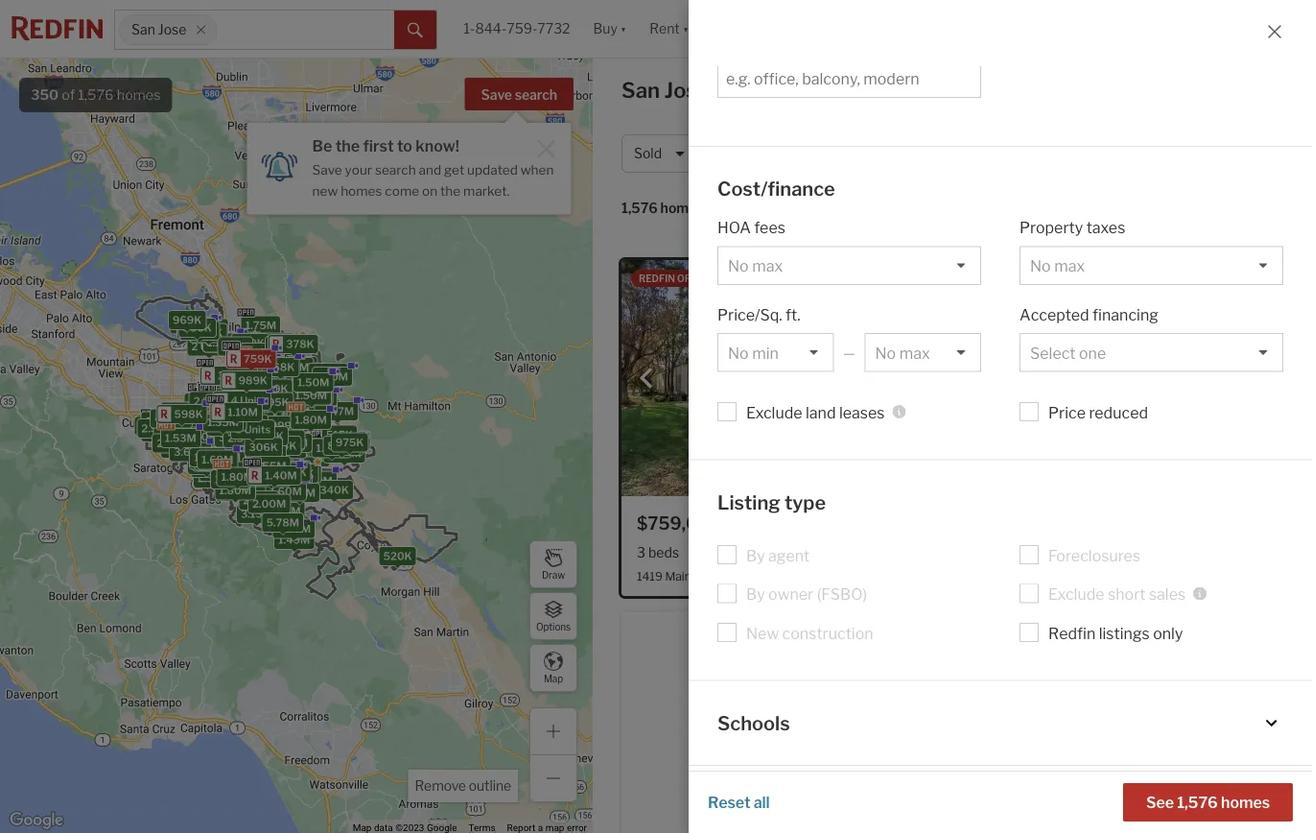 Task type: vqa. For each thing, say whether or not it's contained in the screenshot.
next ICON
no



Task type: locate. For each thing, give the bounding box(es) containing it.
0 vertical spatial by
[[747, 547, 766, 565]]

0 vertical spatial 495k
[[269, 440, 298, 452]]

1.43m
[[293, 397, 324, 410]]

price button
[[706, 134, 788, 173]]

0 horizontal spatial sq
[[785, 544, 800, 560]]

open down 1368
[[978, 624, 1006, 635]]

ft
[[803, 544, 813, 560], [1140, 544, 1150, 560]]

1 horizontal spatial search
[[515, 87, 558, 103]]

2 vertical spatial 1,576
[[1178, 793, 1219, 811]]

price reduced
[[1049, 404, 1149, 422]]

1 vertical spatial by
[[747, 585, 766, 604]]

938k
[[263, 387, 292, 400], [287, 456, 316, 469]]

1 vertical spatial price
[[1049, 404, 1086, 422]]

list box
[[718, 247, 982, 286], [1020, 247, 1284, 286], [718, 333, 834, 372], [865, 333, 982, 372], [1020, 333, 1284, 372]]

4
[[231, 394, 238, 407]]

2.39m up 600k
[[194, 395, 227, 407]]

1.96m
[[214, 443, 246, 455], [203, 465, 235, 478]]

879k
[[283, 375, 312, 388]]

0 horizontal spatial exclude
[[747, 404, 803, 422]]

780k
[[268, 394, 297, 406]]

ft for 1,203 sq ft
[[803, 544, 813, 560]]

0 vertical spatial 3.40m
[[219, 432, 253, 444]]

jose, up sold button
[[665, 77, 715, 103]]

homes down your
[[341, 183, 382, 198]]

1.70m up 2.25m
[[235, 465, 267, 478]]

list box down price/sq. ft.
[[718, 333, 834, 372]]

0 horizontal spatial 850k
[[228, 388, 257, 401]]

500k
[[299, 377, 329, 389]]

1 horizontal spatial the
[[441, 183, 461, 198]]

san right st,
[[1101, 569, 1121, 583]]

2 sq from the left
[[1122, 544, 1137, 560]]

0 horizontal spatial baths
[[701, 544, 736, 560]]

google image
[[5, 808, 68, 833]]

homes
[[117, 86, 161, 103], [341, 183, 382, 198], [661, 200, 704, 216], [1222, 793, 1271, 811]]

sq right the 1,150
[[1122, 544, 1137, 560]]

1 vertical spatial 349k
[[263, 443, 292, 456]]

ca up 'sales'
[[1153, 569, 1169, 583]]

1 vertical spatial 288k
[[261, 362, 290, 374]]

ca up by owner (fsbo)
[[814, 569, 830, 583]]

search
[[515, 87, 558, 103], [375, 162, 416, 178]]

list box up financing
[[1020, 247, 1284, 286]]

1 by from the top
[[747, 547, 766, 565]]

sort recommended
[[727, 200, 859, 216]]

1.99m
[[313, 442, 345, 455]]

900k
[[252, 385, 281, 398], [272, 386, 302, 398], [237, 405, 266, 417], [241, 414, 271, 426]]

search down 759-
[[515, 87, 558, 103]]

1,576 right of on the left top of page
[[78, 86, 114, 103]]

homes inside see 1,576 homes button
[[1222, 793, 1271, 811]]

sq for 1,203
[[785, 544, 800, 560]]

list box down recommended
[[718, 247, 982, 286]]

sq right 1,203 on the bottom
[[785, 544, 800, 560]]

2 3 beds from the left
[[976, 544, 1018, 560]]

when
[[521, 162, 554, 178]]

980k
[[271, 395, 301, 408]]

0 vertical spatial 690k
[[233, 394, 263, 407]]

list box for property taxes
[[1020, 247, 1284, 286]]

5.78m
[[266, 517, 300, 529]]

699k
[[257, 375, 286, 388]]

1 3 beds from the left
[[637, 544, 680, 560]]

530k
[[278, 466, 307, 478]]

1.25m up 295k
[[280, 454, 311, 467]]

2 beds from the left
[[988, 544, 1018, 560]]

1.05m up the 298k
[[250, 344, 283, 356]]

1 vertical spatial 378k
[[286, 338, 314, 350]]

1.96m down 729k
[[203, 465, 235, 478]]

1 vertical spatial the
[[441, 183, 461, 198]]

2 baths up "entrance"
[[690, 544, 736, 560]]

to left the 3:30pm
[[1073, 624, 1087, 635]]

1 2 baths from the left
[[690, 544, 736, 560]]

2 baths from the left
[[1040, 544, 1075, 560]]

type up agent in the bottom of the page
[[785, 491, 826, 514]]

ft for 1,150 sq ft
[[1140, 544, 1150, 560]]

2 baths up antonio
[[1029, 544, 1075, 560]]

draw
[[542, 569, 565, 581]]

1 vertical spatial 1,576
[[622, 200, 658, 216]]

type inside button
[[849, 145, 877, 162]]

1 horizontal spatial 1.69m
[[303, 401, 335, 413]]

2 2 baths from the left
[[1029, 544, 1075, 560]]

baths up antonio
[[1040, 544, 1075, 560]]

1 horizontal spatial 3 beds
[[976, 544, 1018, 560]]

385k
[[288, 467, 317, 479]]

0 horizontal spatial 799k
[[216, 407, 244, 420]]

1 beds from the left
[[649, 544, 680, 560]]

exclude down 1368 e san antonio st, san jose, ca 95116
[[1049, 585, 1105, 604]]

price/sq. ft.
[[718, 306, 801, 324]]

0 vertical spatial exclude
[[747, 404, 803, 422]]

1 vertical spatial 938k
[[287, 456, 316, 469]]

filters
[[1113, 145, 1151, 162]]

search inside button
[[515, 87, 558, 103]]

type for listing type
[[785, 491, 826, 514]]

photo of 1368 e san antonio st, san jose, ca 95116 image
[[961, 260, 1281, 496]]

1 vertical spatial 690k
[[189, 426, 218, 439]]

homes down san jose in the top left of the page
[[117, 86, 161, 103]]

search inside save your search and get updated when new homes come on the market.
[[375, 162, 416, 178]]

1,576 down sold on the top of the page
[[622, 200, 658, 216]]

type right home
[[849, 145, 877, 162]]

1 vertical spatial save
[[312, 162, 342, 178]]

save inside button
[[481, 87, 512, 103]]

to
[[397, 136, 413, 155]]

0 vertical spatial 800k
[[270, 340, 299, 352]]

1.29m
[[297, 389, 329, 402]]

3.70m
[[231, 438, 264, 450]]

1 horizontal spatial 1.30m
[[274, 479, 305, 491]]

new
[[978, 273, 1002, 284]]

1.19m
[[240, 382, 270, 394]]

1.96m down 2.60m
[[214, 443, 246, 455]]

0 horizontal spatial 765k
[[257, 389, 285, 402]]

1 horizontal spatial 1.90m
[[235, 383, 267, 395]]

see
[[1147, 793, 1175, 811]]

539k
[[272, 433, 301, 446]]

0 horizontal spatial 3.00m
[[139, 420, 173, 433]]

1.00m
[[252, 352, 284, 365], [229, 406, 261, 419]]

1 vertical spatial 3.40m
[[328, 447, 362, 460]]

beds up e
[[988, 544, 1018, 560]]

antonio
[[1039, 569, 1082, 583]]

0 horizontal spatial 2.30m
[[145, 415, 179, 428]]

1 horizontal spatial save
[[481, 87, 512, 103]]

list box down financing
[[1020, 333, 1284, 372]]

1.37m
[[218, 398, 249, 411]]

1.58m
[[247, 463, 279, 476]]

be the first to know! dialog
[[247, 111, 572, 215]]

price up sort
[[719, 145, 751, 162]]

319k
[[249, 432, 276, 444]]

to right 1pm
[[752, 273, 765, 284]]

homes up the "mlslistings inc. (mlslistings)" icon in the right bottom of the page
[[1222, 793, 1271, 811]]

homes inside save your search and get updated when new homes come on the market.
[[341, 183, 382, 198]]

baths
[[701, 544, 736, 560], [1040, 544, 1075, 560]]

homes down sold button
[[661, 200, 704, 216]]

1 horizontal spatial 689k
[[277, 413, 306, 426]]

1.09m
[[204, 384, 236, 397], [246, 388, 278, 400]]

2 ft from the left
[[1140, 544, 1150, 560]]

ca left homes
[[719, 77, 750, 103]]

768k
[[267, 361, 295, 374]]

0 horizontal spatial 288k
[[195, 322, 224, 335]]

1 vertical spatial to
[[1073, 624, 1087, 635]]

remove outline button
[[408, 770, 518, 802]]

beds up 1419
[[649, 544, 680, 560]]

ft up by owner (fsbo)
[[803, 544, 813, 560]]

1.03m
[[207, 336, 239, 349]]

0 horizontal spatial 1.09m
[[204, 384, 236, 397]]

the
[[336, 136, 360, 155], [441, 183, 461, 198]]

1.49m
[[258, 456, 289, 469], [261, 467, 293, 479], [278, 534, 310, 546]]

1 vertical spatial 680k
[[258, 372, 288, 385]]

0 horizontal spatial search
[[375, 162, 416, 178]]

1 vertical spatial 1.55m
[[255, 460, 286, 472]]

your
[[345, 162, 372, 178]]

reset
[[708, 793, 751, 811]]

price inside button
[[719, 145, 751, 162]]

price left reduced
[[1049, 404, 1086, 422]]

975k
[[336, 436, 364, 449], [276, 442, 304, 455], [274, 443, 302, 455]]

1,576
[[78, 86, 114, 103], [622, 200, 658, 216], [1178, 793, 1219, 811]]

baths up "entrance"
[[701, 544, 736, 560]]

2.20m
[[165, 443, 198, 455]]

3 beds up 1368
[[976, 544, 1018, 560]]

1.60m
[[184, 415, 216, 427], [233, 427, 265, 439], [273, 451, 305, 464], [199, 454, 231, 467], [229, 456, 261, 468], [270, 485, 302, 497]]

1 vertical spatial 800k
[[270, 393, 299, 406]]

840k
[[275, 380, 304, 392]]

570k up 2.25m
[[234, 460, 262, 473]]

by for by owner (fsbo)
[[747, 585, 766, 604]]

exclude
[[747, 404, 803, 422], [1049, 585, 1105, 604]]

636k
[[237, 355, 266, 368]]

1 horizontal spatial 1.53m
[[279, 460, 311, 472]]

price
[[719, 145, 751, 162], [1049, 404, 1086, 422]]

3.66m
[[174, 446, 207, 458]]

1.02m
[[184, 324, 215, 337], [220, 401, 252, 413]]

2 vertical spatial 1.39m
[[224, 455, 256, 467]]

reduced
[[1090, 404, 1149, 422]]

330k
[[255, 432, 284, 444]]

1.10m
[[207, 336, 238, 349], [231, 384, 261, 396], [256, 384, 287, 397], [228, 406, 258, 419]]

549k
[[262, 372, 291, 384]]

0 horizontal spatial 1.70m
[[194, 397, 226, 410]]

1 baths from the left
[[701, 544, 736, 560]]

0 vertical spatial 949k
[[270, 350, 299, 363]]

2.70m up 600k
[[189, 396, 222, 409]]

295k
[[286, 467, 314, 480]]

exclude for exclude short sales
[[1049, 585, 1105, 604]]

2.70m up 970k
[[205, 392, 238, 405]]

photo of 1419 main entrance dr, san jose, ca 95131 image
[[622, 260, 942, 496]]

/
[[969, 145, 973, 162]]

0 vertical spatial 765k
[[257, 389, 285, 402]]

1 horizontal spatial 599k
[[267, 423, 296, 436]]

1.25m down 500k
[[302, 394, 333, 407]]

1.70m up 600k
[[194, 397, 226, 410]]

0 horizontal spatial sat,
[[707, 273, 727, 284]]

999k
[[263, 402, 292, 415], [175, 412, 204, 425], [218, 415, 247, 427], [270, 420, 299, 432], [271, 485, 300, 497]]

the inside save your search and get updated when new homes come on the market.
[[441, 183, 461, 198]]

1 vertical spatial 495k
[[278, 464, 307, 477]]

869k
[[271, 391, 300, 404]]

0 vertical spatial save
[[481, 87, 512, 103]]

0 horizontal spatial the
[[336, 136, 360, 155]]

listings
[[1100, 624, 1150, 643]]

3 beds for 1,150 sq ft
[[976, 544, 1018, 560]]

1.50m
[[246, 354, 278, 366], [298, 376, 330, 389], [295, 389, 327, 402], [196, 394, 228, 407], [209, 451, 241, 464], [277, 485, 309, 498]]

1.75m up 566k
[[245, 319, 277, 332]]

0 vertical spatial 2.95m
[[219, 374, 252, 386]]

1 vertical spatial sat,
[[1008, 624, 1028, 635]]

1 horizontal spatial 690k
[[233, 394, 263, 407]]

0 horizontal spatial ft
[[803, 544, 813, 560]]

redfin
[[1049, 624, 1096, 643]]

exclude left land at right
[[747, 404, 803, 422]]

0 vertical spatial 378k
[[183, 322, 212, 335]]

558k
[[259, 375, 288, 388]]

save up new
[[312, 162, 342, 178]]

outline
[[469, 778, 512, 794]]

sat, left 1pm
[[707, 273, 727, 284]]

378k
[[183, 322, 212, 335], [286, 338, 314, 350]]

ft right the 1,150
[[1140, 544, 1150, 560]]

1 vertical spatial 1.05m
[[242, 358, 274, 370]]

3 beds up 1419
[[637, 544, 680, 560]]

0 horizontal spatial 1.90m
[[194, 451, 226, 463]]

3.40m
[[219, 432, 253, 444], [328, 447, 362, 460]]

570k up 3.39m
[[165, 406, 193, 418]]

save down 844- at the left of page
[[481, 87, 512, 103]]

2.39m down 1.77m
[[228, 432, 261, 444]]

0 vertical spatial type
[[849, 145, 877, 162]]

1.69m
[[303, 401, 335, 413], [202, 453, 234, 466]]

0 horizontal spatial 1.02m
[[184, 324, 215, 337]]

jose, up short
[[1124, 569, 1150, 583]]

1.05m up 989k
[[242, 358, 274, 370]]

save
[[481, 87, 512, 103], [312, 162, 342, 178]]

price for price
[[719, 145, 751, 162]]

3.28m
[[197, 456, 231, 468]]

save inside save your search and get updated when new homes come on the market.
[[312, 162, 342, 178]]

score®
[[768, 797, 832, 820]]

775k
[[274, 464, 302, 476]]

by up dr,
[[747, 547, 766, 565]]

0 horizontal spatial 1.95m
[[185, 429, 217, 441]]

1.95m down 600k
[[185, 429, 217, 441]]

sat, left the 12:30pm
[[1008, 624, 1028, 635]]

1 sq from the left
[[785, 544, 800, 560]]

units
[[200, 340, 227, 353], [259, 351, 285, 364], [227, 370, 253, 382], [233, 392, 260, 404], [210, 392, 237, 404], [240, 394, 267, 407], [240, 395, 267, 408], [245, 402, 271, 414], [195, 413, 222, 426], [244, 423, 271, 436], [266, 445, 293, 457]]

price/sq.
[[718, 306, 783, 324]]

0 horizontal spatial ca
[[719, 77, 750, 103]]

1.12m
[[281, 405, 310, 418]]

draw button
[[530, 540, 578, 588]]

1.75m down 4.00m
[[215, 473, 246, 486]]

1.95m up 449k on the left top of page
[[245, 346, 277, 359]]

2.60m
[[214, 429, 248, 441]]

sat,
[[707, 273, 727, 284], [1008, 624, 1028, 635]]

2 by from the top
[[747, 585, 766, 604]]

search up come
[[375, 162, 416, 178]]

0 horizontal spatial 570k
[[165, 406, 193, 418]]

the right on
[[441, 183, 461, 198]]

2 baths for 1,203 sq ft
[[690, 544, 736, 560]]

886k
[[265, 433, 294, 446]]

0 horizontal spatial 1,576
[[78, 86, 114, 103]]

1 ft from the left
[[803, 544, 813, 560]]

sq for 1,150
[[1122, 544, 1137, 560]]

0 vertical spatial 1.53m
[[165, 432, 197, 444]]

beds
[[649, 544, 680, 560], [988, 544, 1018, 560]]

1.95m
[[245, 346, 277, 359], [185, 429, 217, 441]]

3.15m
[[241, 507, 272, 520]]

340k
[[320, 484, 349, 496]]

home type button
[[795, 134, 913, 173]]

by down dr,
[[747, 585, 766, 604]]

1,203
[[747, 544, 782, 560]]

3d
[[812, 273, 826, 284]]

open right 'redfin'
[[677, 273, 705, 284]]

1 horizontal spatial price
[[1049, 404, 1086, 422]]

the right be
[[336, 136, 360, 155]]

1,576 right see
[[1178, 793, 1219, 811]]

1 vertical spatial 2.39m
[[228, 432, 261, 444]]

1 horizontal spatial 2.30m
[[218, 428, 251, 440]]

jose, up owner
[[785, 569, 812, 583]]

1 horizontal spatial 765k
[[330, 440, 359, 453]]

498k
[[263, 371, 292, 383]]



Task type: describe. For each thing, give the bounding box(es) containing it.
next button image
[[908, 369, 927, 388]]

new
[[747, 624, 779, 643]]

749k
[[267, 403, 296, 416]]

0 vertical spatial 799k
[[216, 407, 244, 420]]

1 vertical spatial 1.69m
[[202, 453, 234, 466]]

12:30pm
[[1030, 624, 1071, 635]]

390k
[[252, 445, 281, 457]]

exclude for exclude land leases
[[747, 404, 803, 422]]

1 vertical spatial 1.53m
[[279, 460, 311, 472]]

see 1,576 homes
[[1147, 793, 1271, 811]]

695k
[[278, 457, 307, 469]]

973k
[[265, 393, 294, 406]]

1 horizontal spatial to
[[1073, 624, 1087, 635]]

beds
[[934, 145, 966, 162]]

950k
[[276, 383, 305, 395]]

215k
[[174, 318, 201, 330]]

0 vertical spatial 1.02m
[[184, 324, 215, 337]]

0 vertical spatial 1.05m
[[250, 344, 283, 356]]

2.25m
[[234, 480, 267, 492]]

668k
[[271, 435, 301, 447]]

1-
[[464, 21, 475, 37]]

list box for accepted financing
[[1020, 333, 1284, 372]]

1 horizontal spatial 570k
[[234, 460, 262, 473]]

0 horizontal spatial 599k
[[213, 415, 242, 427]]

3 beds for 1,203 sq ft
[[637, 544, 680, 560]]

0 vertical spatial 1.96m
[[214, 443, 246, 455]]

property taxes
[[1020, 219, 1126, 238]]

1-844-759-7732 link
[[464, 21, 571, 37]]

4.30m
[[154, 412, 188, 425]]

hoa fees
[[718, 219, 786, 238]]

submit search image
[[408, 23, 423, 38]]

1 horizontal spatial 3.00m
[[227, 425, 261, 437]]

beds for 1,150
[[988, 544, 1018, 560]]

$759,000
[[637, 512, 723, 534]]

0 horizontal spatial 2.39m
[[194, 395, 227, 407]]

of
[[62, 86, 75, 103]]

2.50m up 2.80m
[[141, 422, 175, 435]]

1 vertical spatial 2.95m
[[199, 396, 232, 408]]

e.g. office, balcony, modern text field
[[726, 70, 973, 89]]

2 horizontal spatial jose,
[[1124, 569, 1150, 583]]

0 vertical spatial 1.25m
[[302, 394, 333, 407]]

san up sold on the top of the page
[[622, 77, 660, 103]]

2 vertical spatial 2.95m
[[225, 441, 258, 453]]

700k
[[212, 417, 241, 430]]

save for save search
[[481, 87, 512, 103]]

land
[[806, 404, 836, 422]]

be the first to know!
[[312, 136, 460, 155]]

0 horizontal spatial jose,
[[665, 77, 715, 103]]

map region
[[0, 0, 666, 833]]

all filters • 1
[[1093, 145, 1168, 162]]

come
[[385, 183, 419, 198]]

1,576 homes
[[622, 200, 704, 216]]

2 horizontal spatial ca
[[1153, 569, 1169, 583]]

970k
[[203, 407, 232, 419]]

0 vertical spatial to
[[752, 273, 765, 284]]

dr,
[[745, 569, 760, 583]]

2 vertical spatial 680k
[[211, 418, 240, 430]]

home
[[808, 145, 846, 162]]

0 horizontal spatial 1.53m
[[165, 432, 197, 444]]

2 horizontal spatial 2.30m
[[268, 505, 301, 517]]

745k
[[211, 420, 240, 433]]

1 vertical spatial 1.25m
[[280, 454, 311, 467]]

725k
[[249, 476, 277, 489]]

1419
[[637, 569, 663, 583]]

1.83m
[[213, 431, 244, 444]]

construction
[[783, 624, 874, 643]]

2 vertical spatial 1.65m
[[282, 487, 314, 500]]

0 vertical spatial 1.30m
[[213, 389, 245, 401]]

598k
[[174, 408, 203, 420]]

2.15m
[[246, 386, 277, 398]]

2.94m
[[230, 414, 263, 427]]

leases
[[840, 404, 885, 422]]

1 horizontal spatial jose,
[[785, 569, 812, 583]]

1 vertical spatial 1.48m
[[233, 449, 265, 462]]

1 horizontal spatial 1.02m
[[220, 401, 252, 413]]

type for home type
[[849, 145, 877, 162]]

2 horizontal spatial 3.00m
[[277, 522, 311, 535]]

1 vertical spatial 3.20m
[[197, 456, 230, 468]]

0 horizontal spatial 689k
[[235, 418, 264, 430]]

306k
[[249, 441, 278, 454]]

566k
[[262, 336, 291, 349]]

1 vertical spatial 1.39m
[[237, 380, 268, 393]]

1.11m
[[258, 432, 286, 445]]

0 vertical spatial 1.69m
[[303, 401, 335, 413]]

0 vertical spatial 1.48m
[[235, 425, 267, 438]]

accepted financing
[[1020, 306, 1159, 324]]

0 vertical spatial 1.75m
[[245, 319, 277, 332]]

0 vertical spatial 1.00m
[[252, 352, 284, 365]]

1,150
[[1086, 544, 1119, 560]]

st,
[[1084, 569, 1098, 583]]

0 vertical spatial 349k
[[246, 429, 275, 442]]

listing
[[718, 491, 781, 514]]

get
[[444, 162, 465, 178]]

1 horizontal spatial 799k
[[248, 477, 277, 489]]

1 vertical spatial 765k
[[330, 440, 359, 453]]

3:30pm
[[1089, 624, 1126, 635]]

options
[[536, 621, 571, 633]]

534k
[[268, 440, 297, 452]]

0 vertical spatial 1.90m
[[235, 383, 267, 395]]

market.
[[464, 183, 510, 198]]

1 vertical spatial 440k
[[275, 464, 304, 477]]

515k
[[326, 428, 353, 441]]

1 vertical spatial 1.70m
[[235, 465, 267, 478]]

be
[[312, 136, 332, 155]]

2.50m down 4.30m at the left of the page
[[145, 426, 179, 439]]

1pm
[[729, 273, 750, 284]]

options button
[[530, 592, 578, 640]]

walk score® link
[[718, 795, 1284, 822]]

save for save your search and get updated when new homes come on the market.
[[312, 162, 342, 178]]

updated
[[467, 162, 518, 178]]

175k
[[222, 340, 249, 353]]

list box right the —
[[865, 333, 982, 372]]

1 vertical spatial 1.65m
[[228, 426, 259, 439]]

1 horizontal spatial 1,576
[[622, 200, 658, 216]]

1 horizontal spatial ca
[[814, 569, 830, 583]]

san right dr,
[[762, 569, 783, 583]]

630k
[[192, 459, 221, 471]]

1 vertical spatial 1.90m
[[194, 451, 226, 463]]

0 vertical spatial 938k
[[263, 387, 292, 400]]

list box for hoa fees
[[718, 247, 982, 286]]

homes
[[754, 77, 825, 103]]

1 vertical spatial 1.75m
[[215, 473, 246, 486]]

0 horizontal spatial 378k
[[183, 322, 212, 335]]

remove san jose image
[[195, 24, 207, 36]]

1 vertical spatial 1.96m
[[203, 465, 235, 478]]

1368
[[976, 569, 1004, 583]]

1368 e san antonio st, san jose, ca 95116
[[976, 569, 1205, 583]]

0 vertical spatial 3.20m
[[225, 440, 258, 452]]

329k
[[245, 431, 274, 444]]

san jose
[[131, 21, 187, 38]]

previous button image
[[637, 369, 656, 388]]

985k
[[288, 470, 318, 482]]

listing type
[[718, 491, 826, 514]]

929k
[[272, 378, 301, 390]]

4 units
[[231, 394, 267, 407]]

1,576 inside button
[[1178, 793, 1219, 811]]

1 vertical spatial open
[[978, 624, 1006, 635]]

0 vertical spatial the
[[336, 136, 360, 155]]

financing
[[1093, 306, 1159, 324]]

0 vertical spatial 1.70m
[[194, 397, 226, 410]]

1 vertical spatial 949k
[[259, 382, 288, 395]]

price for price reduced
[[1049, 404, 1086, 422]]

0 vertical spatial 440k
[[255, 430, 284, 442]]

0 vertical spatial 1,576
[[78, 86, 114, 103]]

0 vertical spatial open
[[677, 273, 705, 284]]

0 vertical spatial 680k
[[235, 337, 265, 349]]

1 horizontal spatial 1.95m
[[245, 346, 277, 359]]

0 vertical spatial 1.39m
[[230, 346, 262, 359]]

1 vertical spatial 1.95m
[[185, 429, 217, 441]]

1 horizontal spatial 2.39m
[[228, 432, 261, 444]]

by for by agent
[[747, 547, 766, 565]]

by owner (fsbo)
[[747, 585, 868, 604]]

1 horizontal spatial sat,
[[1008, 624, 1028, 635]]

1 horizontal spatial 850k
[[282, 378, 312, 391]]

2.90m
[[231, 429, 265, 442]]

1.77m
[[228, 419, 259, 431]]

mlslistings inc. (mlslistings) image
[[1235, 818, 1276, 833]]

san right e
[[1016, 569, 1037, 583]]

reset all button
[[708, 783, 770, 822]]

1 800k from the top
[[270, 340, 299, 352]]

2 baths for 1,150 sq ft
[[1029, 544, 1075, 560]]

exclude short sales
[[1049, 585, 1186, 604]]

2 800k from the top
[[270, 393, 299, 406]]

4.14m
[[306, 439, 338, 451]]

baths for 1,150
[[1040, 544, 1075, 560]]

—
[[844, 345, 856, 361]]

595k
[[261, 396, 290, 408]]

0 vertical spatial 1.65m
[[244, 386, 275, 399]]

beds for 1,203
[[649, 544, 680, 560]]

315k
[[202, 427, 229, 440]]

photo of 1122 strayer dr, san jose, ca 95129 image
[[961, 611, 1281, 833]]

san left jose
[[131, 21, 155, 38]]

•
[[1154, 145, 1158, 162]]

all
[[754, 793, 770, 811]]

0 horizontal spatial 690k
[[189, 426, 218, 439]]

259k
[[194, 326, 223, 338]]

baths for 1,203
[[701, 544, 736, 560]]

645k
[[253, 448, 282, 460]]

0 vertical spatial 1.55m
[[242, 391, 274, 404]]

1.13m
[[280, 361, 309, 373]]

988k
[[337, 434, 366, 447]]

0 horizontal spatial 3.40m
[[219, 432, 253, 444]]

8.95m
[[241, 396, 274, 408]]

360k
[[183, 321, 212, 334]]

0 vertical spatial sat,
[[707, 273, 727, 284]]

0 vertical spatial 570k
[[165, 406, 193, 418]]

main
[[665, 569, 692, 583]]

1 vertical spatial 1.00m
[[229, 406, 261, 419]]

1 horizontal spatial 1.09m
[[246, 388, 278, 400]]



